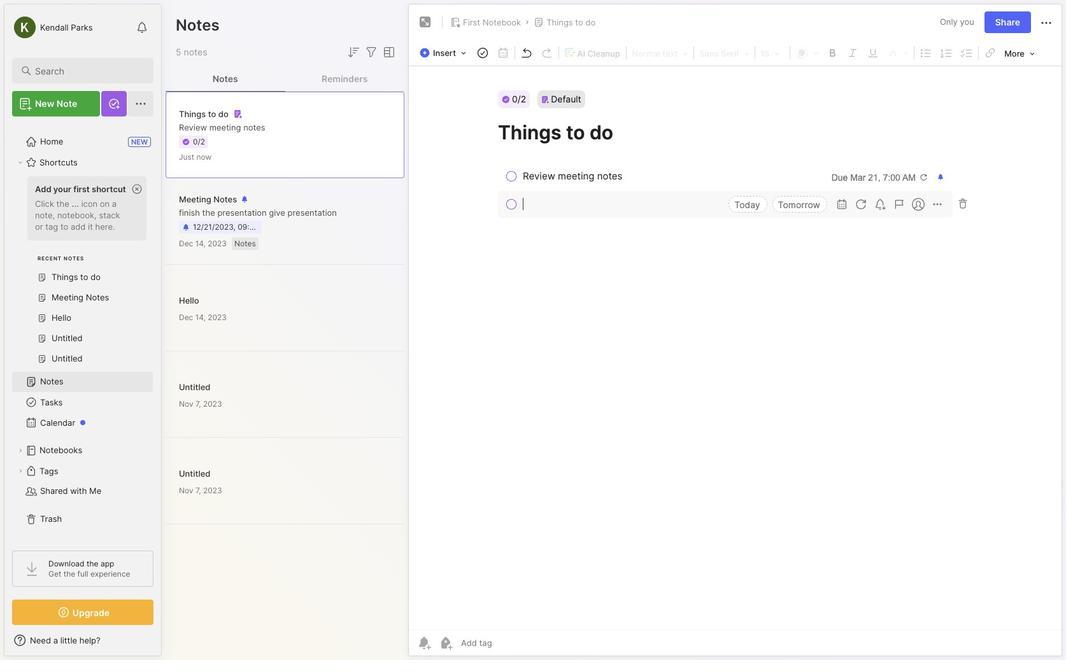 Task type: locate. For each thing, give the bounding box(es) containing it.
tree
[[4, 124, 161, 540]]

hello
[[179, 295, 199, 305]]

presentation up 09:00
[[217, 208, 267, 218]]

14, down hello
[[195, 312, 206, 322]]

Note Editor text field
[[409, 66, 1062, 630]]

new
[[131, 138, 148, 147]]

things
[[547, 17, 573, 27], [179, 109, 206, 119]]

notes up meeting
[[213, 73, 238, 84]]

a right on
[[112, 199, 117, 209]]

0 vertical spatial untitled
[[179, 382, 211, 392]]

get
[[48, 570, 61, 579]]

tags button
[[12, 461, 153, 482]]

Add filters field
[[364, 45, 379, 60]]

0 vertical spatial a
[[112, 199, 117, 209]]

2 horizontal spatial to
[[575, 17, 583, 27]]

new
[[35, 98, 54, 109]]

calendar
[[40, 418, 75, 428]]

dec 14, 2023 down hello
[[179, 312, 227, 322]]

font family image
[[696, 45, 754, 61]]

1 vertical spatial nov 7, 2023
[[179, 486, 222, 495]]

1 horizontal spatial a
[[112, 199, 117, 209]]

View options field
[[379, 45, 397, 60]]

1 vertical spatial a
[[53, 636, 58, 646]]

a inside icon on a note, notebook, stack or tag to add it here.
[[112, 199, 117, 209]]

meeting
[[209, 122, 241, 132]]

notes up tasks
[[40, 377, 63, 387]]

1 14, from the top
[[195, 239, 206, 248]]

tags
[[39, 466, 58, 477]]

your
[[53, 184, 71, 194]]

Account field
[[12, 15, 93, 40]]

things up review
[[179, 109, 206, 119]]

insert
[[433, 48, 456, 58]]

1 vertical spatial untitled
[[179, 469, 211, 479]]

More field
[[1001, 45, 1039, 62]]

am
[[261, 222, 273, 232]]

dec 14, 2023 down 12/21/2023,
[[179, 239, 227, 248]]

09:00
[[238, 222, 259, 232]]

1 7, from the top
[[196, 399, 201, 409]]

dec down hello
[[179, 312, 193, 322]]

1 vertical spatial do
[[218, 109, 229, 119]]

2 nov from the top
[[179, 486, 193, 495]]

1 dec from the top
[[179, 239, 193, 248]]

icon
[[81, 199, 98, 209]]

notes
[[176, 16, 220, 34], [213, 73, 238, 84], [214, 194, 237, 205], [234, 239, 256, 248], [64, 255, 84, 262], [40, 377, 63, 387]]

here.
[[95, 222, 115, 232]]

do
[[586, 17, 596, 27], [218, 109, 229, 119]]

things to do inside button
[[547, 17, 596, 27]]

dec
[[179, 239, 193, 248], [179, 312, 193, 322]]

with
[[70, 486, 87, 496]]

to inside icon on a note, notebook, stack or tag to add it here.
[[60, 222, 68, 232]]

kendall
[[40, 22, 69, 32]]

group
[[12, 173, 153, 377]]

1 vertical spatial dec 14, 2023
[[179, 312, 227, 322]]

1 horizontal spatial things to do
[[547, 17, 596, 27]]

0 vertical spatial dec 14, 2023
[[179, 239, 227, 248]]

5 notes
[[176, 47, 207, 57]]

notes
[[184, 47, 207, 57], [243, 122, 265, 132]]

expand notebooks image
[[17, 447, 24, 455]]

the
[[56, 199, 69, 209], [202, 208, 215, 218], [87, 559, 98, 569], [63, 570, 75, 579]]

1 vertical spatial 14,
[[195, 312, 206, 322]]

tasks button
[[12, 392, 153, 413]]

dec down the finish
[[179, 239, 193, 248]]

the inside group
[[56, 199, 69, 209]]

new note
[[35, 98, 77, 109]]

first notebook
[[463, 17, 521, 27]]

parks
[[71, 22, 93, 32]]

nov
[[179, 399, 193, 409], [179, 486, 193, 495]]

1 horizontal spatial presentation
[[288, 208, 337, 218]]

add tag image
[[438, 636, 454, 651]]

more actions image
[[1039, 15, 1054, 30]]

font color image
[[792, 44, 823, 61]]

notes right 5
[[184, 47, 207, 57]]

nov 7, 2023
[[179, 399, 222, 409], [179, 486, 222, 495]]

recent notes
[[38, 255, 84, 262]]

0 horizontal spatial a
[[53, 636, 58, 646]]

just
[[179, 152, 194, 162]]

things inside button
[[547, 17, 573, 27]]

things to do
[[547, 17, 596, 27], [179, 109, 229, 119]]

1 horizontal spatial things
[[547, 17, 573, 27]]

a
[[112, 199, 117, 209], [53, 636, 58, 646]]

presentation
[[217, 208, 267, 218], [288, 208, 337, 218]]

a left "little" at left bottom
[[53, 636, 58, 646]]

add
[[35, 184, 51, 194]]

2 vertical spatial to
[[60, 222, 68, 232]]

0 vertical spatial nov
[[179, 399, 193, 409]]

the down meeting notes
[[202, 208, 215, 218]]

notes link
[[12, 372, 153, 392]]

experience
[[90, 570, 130, 579]]

notebooks link
[[12, 441, 153, 461]]

task image
[[474, 44, 492, 62]]

0 horizontal spatial to
[[60, 222, 68, 232]]

click to collapse image
[[161, 637, 170, 652]]

0 vertical spatial things to do
[[547, 17, 596, 27]]

1 vertical spatial nov
[[179, 486, 193, 495]]

tab list
[[166, 66, 405, 92]]

1 horizontal spatial do
[[586, 17, 596, 27]]

recent
[[38, 255, 62, 262]]

the left ...
[[56, 199, 69, 209]]

kendall parks
[[40, 22, 93, 32]]

app
[[101, 559, 114, 569]]

finish
[[179, 208, 200, 218]]

Highlight field
[[884, 44, 913, 61]]

1 horizontal spatial notes
[[243, 122, 265, 132]]

to inside button
[[575, 17, 583, 27]]

1 vertical spatial things
[[179, 109, 206, 119]]

Sort options field
[[346, 45, 361, 60]]

click
[[35, 199, 54, 209]]

1 vertical spatial things to do
[[179, 109, 229, 119]]

the for finish
[[202, 208, 215, 218]]

the down download
[[63, 570, 75, 579]]

add a reminder image
[[417, 636, 432, 651]]

Font size field
[[757, 45, 789, 61]]

0 horizontal spatial presentation
[[217, 208, 267, 218]]

notes right meeting
[[243, 122, 265, 132]]

0 vertical spatial notes
[[184, 47, 207, 57]]

group containing add your first shortcut
[[12, 173, 153, 377]]

0 vertical spatial do
[[586, 17, 596, 27]]

highlight image
[[884, 44, 913, 61]]

none search field inside main element
[[35, 63, 142, 78]]

review
[[179, 122, 207, 132]]

only you
[[940, 17, 975, 27]]

0 horizontal spatial do
[[218, 109, 229, 119]]

1 presentation from the left
[[217, 208, 267, 218]]

things right notebook on the top of page
[[547, 17, 573, 27]]

dec 14, 2023
[[179, 239, 227, 248], [179, 312, 227, 322]]

to
[[575, 17, 583, 27], [208, 109, 216, 119], [60, 222, 68, 232]]

2 7, from the top
[[196, 486, 201, 495]]

expand note image
[[418, 15, 433, 30]]

2 14, from the top
[[195, 312, 206, 322]]

tree containing home
[[4, 124, 161, 540]]

2023
[[208, 239, 227, 248], [208, 312, 227, 322], [203, 399, 222, 409], [203, 486, 222, 495]]

tasks
[[40, 398, 63, 408]]

1 vertical spatial to
[[208, 109, 216, 119]]

icon on a note, notebook, stack or tag to add it here.
[[35, 199, 120, 232]]

0 vertical spatial 7,
[[196, 399, 201, 409]]

7,
[[196, 399, 201, 409], [196, 486, 201, 495]]

group inside main element
[[12, 173, 153, 377]]

0 vertical spatial to
[[575, 17, 583, 27]]

0 vertical spatial things
[[547, 17, 573, 27]]

the up full
[[87, 559, 98, 569]]

untitled
[[179, 382, 211, 392], [179, 469, 211, 479]]

1 horizontal spatial to
[[208, 109, 216, 119]]

0 vertical spatial 14,
[[195, 239, 206, 248]]

Search text field
[[35, 65, 142, 77]]

1 vertical spatial dec
[[179, 312, 193, 322]]

the for click
[[56, 199, 69, 209]]

0 vertical spatial dec
[[179, 239, 193, 248]]

notebook,
[[57, 210, 97, 220]]

14, down 12/21/2023,
[[195, 239, 206, 248]]

presentation right give at the top of page
[[288, 208, 337, 218]]

1 vertical spatial 7,
[[196, 486, 201, 495]]

things to do button
[[531, 13, 598, 31]]

0 horizontal spatial notes
[[184, 47, 207, 57]]

None search field
[[35, 63, 142, 78]]

now
[[197, 152, 212, 162]]

1 nov 7, 2023 from the top
[[179, 399, 222, 409]]

14,
[[195, 239, 206, 248], [195, 312, 206, 322]]

0 vertical spatial nov 7, 2023
[[179, 399, 222, 409]]



Task type: vqa. For each thing, say whether or not it's contained in the screenshot.
2nd Remove icon from the top
no



Task type: describe. For each thing, give the bounding box(es) containing it.
2 untitled from the top
[[179, 469, 211, 479]]

2 presentation from the left
[[288, 208, 337, 218]]

download the app get the full experience
[[48, 559, 130, 579]]

note,
[[35, 210, 55, 220]]

reminders
[[322, 73, 368, 84]]

notes inside button
[[213, 73, 238, 84]]

More actions field
[[1039, 14, 1054, 30]]

first notebook button
[[448, 13, 524, 31]]

notes right recent
[[64, 255, 84, 262]]

shared with me link
[[12, 482, 153, 502]]

notes up 5 notes
[[176, 16, 220, 34]]

finish the presentation give presentation
[[179, 208, 337, 218]]

Font family field
[[696, 45, 754, 61]]

upgrade button
[[12, 600, 154, 626]]

tab list containing notes
[[166, 66, 405, 92]]

add
[[71, 222, 86, 232]]

upgrade
[[73, 607, 110, 618]]

need a little help?
[[30, 636, 100, 646]]

share
[[996, 17, 1021, 27]]

stack
[[99, 210, 120, 220]]

0 horizontal spatial things to do
[[179, 109, 229, 119]]

notes down 09:00
[[234, 239, 256, 248]]

shared
[[40, 486, 68, 496]]

shortcuts
[[39, 157, 78, 168]]

just now
[[179, 152, 212, 162]]

0/2
[[193, 137, 205, 146]]

undo image
[[518, 44, 536, 62]]

main element
[[0, 0, 166, 661]]

font size image
[[757, 45, 789, 61]]

tree inside main element
[[4, 124, 161, 540]]

2 dec 14, 2023 from the top
[[179, 312, 227, 322]]

meeting notes
[[179, 194, 237, 205]]

it
[[88, 222, 93, 232]]

heading level image
[[628, 45, 693, 61]]

0 horizontal spatial things
[[179, 109, 206, 119]]

need
[[30, 636, 51, 646]]

reminders button
[[285, 66, 405, 92]]

download
[[48, 559, 84, 569]]

little
[[60, 636, 77, 646]]

1 vertical spatial notes
[[243, 122, 265, 132]]

1 dec 14, 2023 from the top
[[179, 239, 227, 248]]

share button
[[985, 11, 1031, 33]]

help?
[[79, 636, 100, 646]]

you
[[960, 17, 975, 27]]

Font color field
[[792, 44, 823, 61]]

note window element
[[408, 4, 1063, 660]]

or
[[35, 222, 43, 232]]

first
[[73, 184, 90, 194]]

review meeting notes
[[179, 122, 265, 132]]

notes button
[[166, 66, 285, 92]]

shortcut
[[92, 184, 126, 194]]

12/21/2023, 09:00 am
[[193, 222, 273, 232]]

add your first shortcut
[[35, 184, 126, 194]]

a inside what's new field
[[53, 636, 58, 646]]

notebooks
[[39, 445, 82, 456]]

more
[[1005, 48, 1025, 59]]

note
[[57, 98, 77, 109]]

Add tag field
[[460, 638, 556, 649]]

home
[[40, 136, 63, 147]]

expand tags image
[[17, 468, 24, 475]]

first
[[463, 17, 480, 27]]

me
[[89, 486, 101, 496]]

full
[[77, 570, 88, 579]]

Heading level field
[[628, 45, 693, 61]]

do inside button
[[586, 17, 596, 27]]

12/21/2023,
[[193, 222, 236, 232]]

add filters image
[[364, 45, 379, 60]]

notebook
[[483, 17, 521, 27]]

...
[[72, 199, 79, 209]]

Insert field
[[417, 44, 473, 62]]

shared with me
[[40, 486, 101, 496]]

2 nov 7, 2023 from the top
[[179, 486, 222, 495]]

2 dec from the top
[[179, 312, 193, 322]]

meeting
[[179, 194, 211, 205]]

on
[[100, 199, 110, 209]]

click the ...
[[35, 199, 79, 209]]

trash
[[40, 514, 62, 524]]

only
[[940, 17, 958, 27]]

tag
[[45, 222, 58, 232]]

notes up the 12/21/2023, 09:00 am
[[214, 194, 237, 205]]

WHAT'S NEW field
[[4, 631, 161, 651]]

1 untitled from the top
[[179, 382, 211, 392]]

shortcuts button
[[12, 152, 153, 173]]

the for download
[[87, 559, 98, 569]]

calendar button
[[12, 413, 153, 433]]

1 nov from the top
[[179, 399, 193, 409]]

give
[[269, 208, 285, 218]]

5
[[176, 47, 181, 57]]

trash link
[[12, 510, 153, 530]]



